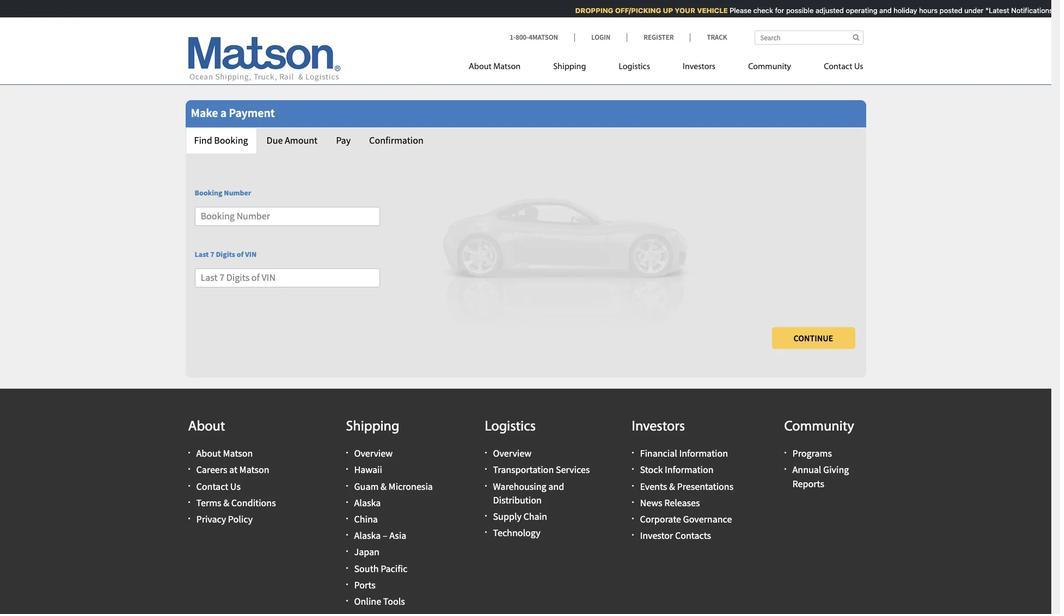 Task type: locate. For each thing, give the bounding box(es) containing it.
booking down make a payment in the left of the page
[[214, 134, 248, 147]]

2 overview from the left
[[493, 447, 532, 460]]

contact us link
[[808, 57, 863, 80], [196, 480, 241, 493]]

1 vertical spatial logistics
[[485, 420, 536, 435]]

overview up transportation at the bottom
[[493, 447, 532, 460]]

1 vertical spatial us
[[230, 480, 241, 493]]

due amount link
[[258, 127, 326, 153]]

logistics
[[619, 63, 650, 71], [485, 420, 536, 435]]

& up news releases link
[[669, 480, 675, 493]]

tools
[[383, 595, 405, 608]]

1 overview link from the left
[[354, 447, 393, 460]]

& inside financial information stock information events & presentations news releases corporate governance investor contacts
[[669, 480, 675, 493]]

pay link
[[327, 127, 360, 153]]

community down search search field
[[748, 63, 791, 71]]

overview up hawaii link
[[354, 447, 393, 460]]

contact inside about matson careers at matson contact us terms & conditions privacy policy
[[196, 480, 228, 493]]

booking
[[214, 134, 248, 147], [195, 188, 222, 198]]

contact down search search field
[[824, 63, 853, 71]]

contacts
[[675, 529, 711, 542]]

make a payment
[[191, 105, 275, 120]]

careers at matson link
[[196, 464, 269, 476]]

matson up at
[[223, 447, 253, 460]]

south
[[354, 562, 379, 575]]

logistics up transportation at the bottom
[[485, 420, 536, 435]]

1 vertical spatial shipping
[[346, 420, 399, 435]]

Search search field
[[755, 30, 863, 45]]

1 horizontal spatial logistics
[[619, 63, 650, 71]]

alaska up japan
[[354, 529, 381, 542]]

matson
[[494, 63, 521, 71], [223, 447, 253, 460], [239, 464, 269, 476]]

footer
[[0, 389, 1052, 614]]

0 horizontal spatial contact us link
[[196, 480, 241, 493]]

None search field
[[755, 30, 863, 45]]

1-800-4matson link
[[510, 33, 575, 42]]

0 vertical spatial about
[[469, 63, 492, 71]]

matson right at
[[239, 464, 269, 476]]

& up the privacy policy link at the left bottom
[[223, 497, 229, 509]]

blue matson logo with ocean, shipping, truck, rail and logistics written beneath it. image
[[188, 37, 341, 82]]

about matson careers at matson contact us terms & conditions privacy policy
[[196, 447, 276, 526]]

"latest
[[980, 6, 1004, 15]]

matson for about matson careers at matson contact us terms & conditions privacy policy
[[223, 447, 253, 460]]

2 horizontal spatial &
[[669, 480, 675, 493]]

0 horizontal spatial shipping
[[346, 420, 399, 435]]

about inside top menu 'navigation'
[[469, 63, 492, 71]]

logistics down register link
[[619, 63, 650, 71]]

0 vertical spatial information
[[679, 447, 728, 460]]

confirmation link
[[361, 127, 432, 153]]

hours
[[914, 6, 932, 15]]

overview link
[[354, 447, 393, 460], [493, 447, 532, 460]]

0 horizontal spatial overview link
[[354, 447, 393, 460]]

0 vertical spatial logistics
[[619, 63, 650, 71]]

terms
[[196, 497, 221, 509]]

community up the programs at the right of the page
[[785, 420, 854, 435]]

–
[[383, 529, 388, 542]]

1 horizontal spatial and
[[874, 6, 886, 15]]

0 horizontal spatial about matson link
[[196, 447, 253, 460]]

1 vertical spatial and
[[549, 480, 564, 493]]

alaska down guam
[[354, 497, 381, 509]]

contact us link down search image
[[808, 57, 863, 80]]

and down transportation services link
[[549, 480, 564, 493]]

presentations
[[677, 480, 734, 493]]

annual giving reports link
[[793, 464, 849, 490]]

supply chain link
[[493, 510, 547, 523]]

0 horizontal spatial us
[[230, 480, 241, 493]]

1 horizontal spatial &
[[381, 480, 387, 493]]

overview link for shipping
[[354, 447, 393, 460]]

overview inside overview transportation services warehousing and distribution supply chain technology
[[493, 447, 532, 460]]

alaska link
[[354, 497, 381, 509]]

transportation
[[493, 464, 554, 476]]

1 overview from the left
[[354, 447, 393, 460]]

1 horizontal spatial contact
[[824, 63, 853, 71]]

1-
[[510, 33, 516, 42]]

shipping up hawaii link
[[346, 420, 399, 435]]

0 horizontal spatial overview
[[354, 447, 393, 460]]

track link
[[690, 33, 727, 42]]

matson down 1-
[[494, 63, 521, 71]]

us up terms & conditions link
[[230, 480, 241, 493]]

information up stock information link on the right
[[679, 447, 728, 460]]

news releases link
[[640, 497, 700, 509]]

us down search image
[[854, 63, 863, 71]]

logistics inside top menu 'navigation'
[[619, 63, 650, 71]]

last
[[195, 249, 209, 259]]

and left holiday
[[874, 6, 886, 15]]

possible
[[781, 6, 808, 15]]

register
[[644, 33, 674, 42]]

alaska – asia link
[[354, 529, 406, 542]]

0 vertical spatial community
[[748, 63, 791, 71]]

about matson link for careers at matson link
[[196, 447, 253, 460]]

1 horizontal spatial overview link
[[493, 447, 532, 460]]

about for about matson careers at matson contact us terms & conditions privacy policy
[[196, 447, 221, 460]]

1 horizontal spatial shipping
[[553, 63, 586, 71]]

ports link
[[354, 579, 376, 591]]

investors down track link on the top right
[[683, 63, 716, 71]]

information
[[679, 447, 728, 460], [665, 464, 714, 476]]

contact us link down careers
[[196, 480, 241, 493]]

overview
[[354, 447, 393, 460], [493, 447, 532, 460]]

0 vertical spatial alaska
[[354, 497, 381, 509]]

about inside about matson careers at matson contact us terms & conditions privacy policy
[[196, 447, 221, 460]]

overview link up transportation at the bottom
[[493, 447, 532, 460]]

0 vertical spatial matson
[[494, 63, 521, 71]]

supply
[[493, 510, 522, 523]]

1 horizontal spatial us
[[854, 63, 863, 71]]

posted
[[934, 6, 957, 15]]

transportation services link
[[493, 464, 590, 476]]

overview inside 'overview hawaii guam & micronesia alaska china alaska – asia japan south pacific ports online tools'
[[354, 447, 393, 460]]

1 vertical spatial community
[[785, 420, 854, 435]]

1 horizontal spatial contact us link
[[808, 57, 863, 80]]

1 horizontal spatial about matson link
[[469, 57, 537, 80]]

7
[[210, 249, 214, 259]]

0 horizontal spatial and
[[549, 480, 564, 493]]

overview link up hawaii link
[[354, 447, 393, 460]]

online
[[354, 595, 381, 608]]

2 overview link from the left
[[493, 447, 532, 460]]

1 vertical spatial contact us link
[[196, 480, 241, 493]]

japan
[[354, 546, 380, 558]]

matson inside top menu 'navigation'
[[494, 63, 521, 71]]

booking left number
[[195, 188, 222, 198]]

1 vertical spatial alaska
[[354, 529, 381, 542]]

a
[[220, 105, 227, 120]]

& inside 'overview hawaii guam & micronesia alaska china alaska – asia japan south pacific ports online tools'
[[381, 480, 387, 493]]

contact down careers
[[196, 480, 228, 493]]

1 vertical spatial information
[[665, 464, 714, 476]]

confirmation
[[369, 134, 424, 147]]

0 vertical spatial about matson link
[[469, 57, 537, 80]]

& inside about matson careers at matson contact us terms & conditions privacy policy
[[223, 497, 229, 509]]

overview link for logistics
[[493, 447, 532, 460]]

find
[[194, 134, 212, 147]]

please
[[724, 6, 746, 15]]

about matson link up careers at matson link
[[196, 447, 253, 460]]

shipping link
[[537, 57, 603, 80]]

holiday
[[888, 6, 912, 15]]

privacy policy link
[[196, 513, 253, 526]]

0 horizontal spatial logistics
[[485, 420, 536, 435]]

community inside 'link'
[[748, 63, 791, 71]]

& right guam
[[381, 480, 387, 493]]

Last 7 Digits of VIN text field
[[195, 268, 380, 287]]

asia
[[389, 529, 406, 542]]

1 vertical spatial about matson link
[[196, 447, 253, 460]]

shipping down 4matson
[[553, 63, 586, 71]]

2 vertical spatial about
[[196, 447, 221, 460]]

stock information link
[[640, 464, 714, 476]]

under
[[959, 6, 978, 15]]

1 vertical spatial contact
[[196, 480, 228, 493]]

china
[[354, 513, 378, 526]]

information up "events & presentations" link
[[665, 464, 714, 476]]

0 horizontal spatial &
[[223, 497, 229, 509]]

contact
[[824, 63, 853, 71], [196, 480, 228, 493]]

1 horizontal spatial overview
[[493, 447, 532, 460]]

about matson
[[469, 63, 521, 71]]

1 vertical spatial about
[[188, 420, 225, 435]]

&
[[381, 480, 387, 493], [669, 480, 675, 493], [223, 497, 229, 509]]

0 vertical spatial and
[[874, 6, 886, 15]]

investor contacts link
[[640, 529, 711, 542]]

investors up the "financial"
[[632, 420, 685, 435]]

0 vertical spatial investors
[[683, 63, 716, 71]]

overview for hawaii
[[354, 447, 393, 460]]

technology link
[[493, 527, 541, 539]]

1 vertical spatial investors
[[632, 420, 685, 435]]

0 vertical spatial contact
[[824, 63, 853, 71]]

warehousing and distribution link
[[493, 480, 564, 506]]

0 vertical spatial contact us link
[[808, 57, 863, 80]]

community
[[748, 63, 791, 71], [785, 420, 854, 435]]

1 alaska from the top
[[354, 497, 381, 509]]

and
[[874, 6, 886, 15], [549, 480, 564, 493]]

us
[[854, 63, 863, 71], [230, 480, 241, 493]]

1 vertical spatial matson
[[223, 447, 253, 460]]

None submit
[[772, 327, 855, 349]]

0 vertical spatial shipping
[[553, 63, 586, 71]]

0 vertical spatial us
[[854, 63, 863, 71]]

about matson link down 1-
[[469, 57, 537, 80]]

0 horizontal spatial contact
[[196, 480, 228, 493]]



Task type: describe. For each thing, give the bounding box(es) containing it.
matson for about matson
[[494, 63, 521, 71]]

community link
[[732, 57, 808, 80]]

0 vertical spatial booking
[[214, 134, 248, 147]]

top menu navigation
[[469, 57, 863, 80]]

online tools link
[[354, 595, 405, 608]]

login link
[[575, 33, 627, 42]]

track
[[707, 33, 727, 42]]

us inside top menu 'navigation'
[[854, 63, 863, 71]]

careers
[[196, 464, 227, 476]]

about matson link for shipping link at the right
[[469, 57, 537, 80]]

programs link
[[793, 447, 832, 460]]

us inside about matson careers at matson contact us terms & conditions privacy policy
[[230, 480, 241, 493]]

adjusted
[[810, 6, 838, 15]]

contact us
[[824, 63, 863, 71]]

corporate governance link
[[640, 513, 732, 526]]

conditions
[[231, 497, 276, 509]]

2 vertical spatial matson
[[239, 464, 269, 476]]

overview for transportation
[[493, 447, 532, 460]]

micronesia
[[389, 480, 433, 493]]

guam
[[354, 480, 379, 493]]

Booking Number text field
[[195, 207, 380, 226]]

reports
[[793, 477, 825, 490]]

dropping
[[570, 6, 608, 15]]

releases
[[665, 497, 700, 509]]

financial information link
[[640, 447, 728, 460]]

vehicle
[[691, 6, 722, 15]]

contact inside top menu 'navigation'
[[824, 63, 853, 71]]

your
[[669, 6, 690, 15]]

corporate
[[640, 513, 681, 526]]

chain
[[524, 510, 547, 523]]

stock
[[640, 464, 663, 476]]

investors link
[[667, 57, 732, 80]]

up
[[657, 6, 667, 15]]

hawaii
[[354, 464, 382, 476]]

pacific
[[381, 562, 407, 575]]

for
[[769, 6, 779, 15]]

guam & micronesia link
[[354, 480, 433, 493]]

terms & conditions link
[[196, 497, 276, 509]]

about for about
[[188, 420, 225, 435]]

south pacific link
[[354, 562, 407, 575]]

technology
[[493, 527, 541, 539]]

payment
[[229, 105, 275, 120]]

giving
[[823, 464, 849, 476]]

shipping inside top menu 'navigation'
[[553, 63, 586, 71]]

check
[[748, 6, 768, 15]]

register link
[[627, 33, 690, 42]]

shipping inside footer
[[346, 420, 399, 435]]

and inside overview transportation services warehousing and distribution supply chain technology
[[549, 480, 564, 493]]

search image
[[853, 34, 860, 41]]

investors inside top menu 'navigation'
[[683, 63, 716, 71]]

events
[[640, 480, 667, 493]]

notifications"
[[1006, 6, 1051, 15]]

at
[[229, 464, 237, 476]]

find booking link
[[185, 127, 257, 153]]

news
[[640, 497, 663, 509]]

investor
[[640, 529, 673, 542]]

about for about matson
[[469, 63, 492, 71]]

ports
[[354, 579, 376, 591]]

1 vertical spatial booking
[[195, 188, 222, 198]]

events & presentations link
[[640, 480, 734, 493]]

due
[[267, 134, 283, 147]]

due amount
[[267, 134, 318, 147]]

800-
[[516, 33, 529, 42]]

governance
[[683, 513, 732, 526]]

4matson
[[529, 33, 558, 42]]

japan link
[[354, 546, 380, 558]]

programs annual giving reports
[[793, 447, 849, 490]]

booking number
[[195, 188, 251, 198]]

off/picking
[[609, 6, 656, 15]]

1-800-4matson
[[510, 33, 558, 42]]

hawaii link
[[354, 464, 382, 476]]

financial
[[640, 447, 677, 460]]

operating
[[840, 6, 872, 15]]

overview transportation services warehousing and distribution supply chain technology
[[493, 447, 590, 539]]

warehousing
[[493, 480, 547, 493]]

find booking
[[194, 134, 248, 147]]

investors inside footer
[[632, 420, 685, 435]]

programs
[[793, 447, 832, 460]]

login
[[591, 33, 611, 42]]

china link
[[354, 513, 378, 526]]

services
[[556, 464, 590, 476]]

2 alaska from the top
[[354, 529, 381, 542]]

last 7 digits of vin
[[195, 249, 257, 259]]

policy
[[228, 513, 253, 526]]

logistics link
[[603, 57, 667, 80]]

digits
[[216, 249, 235, 259]]

footer containing about
[[0, 389, 1052, 614]]

amount
[[285, 134, 318, 147]]

distribution
[[493, 494, 542, 506]]

pay
[[336, 134, 351, 147]]

annual
[[793, 464, 822, 476]]

number
[[224, 188, 251, 198]]



Task type: vqa. For each thing, say whether or not it's contained in the screenshot.
guam & micronesia links
no



